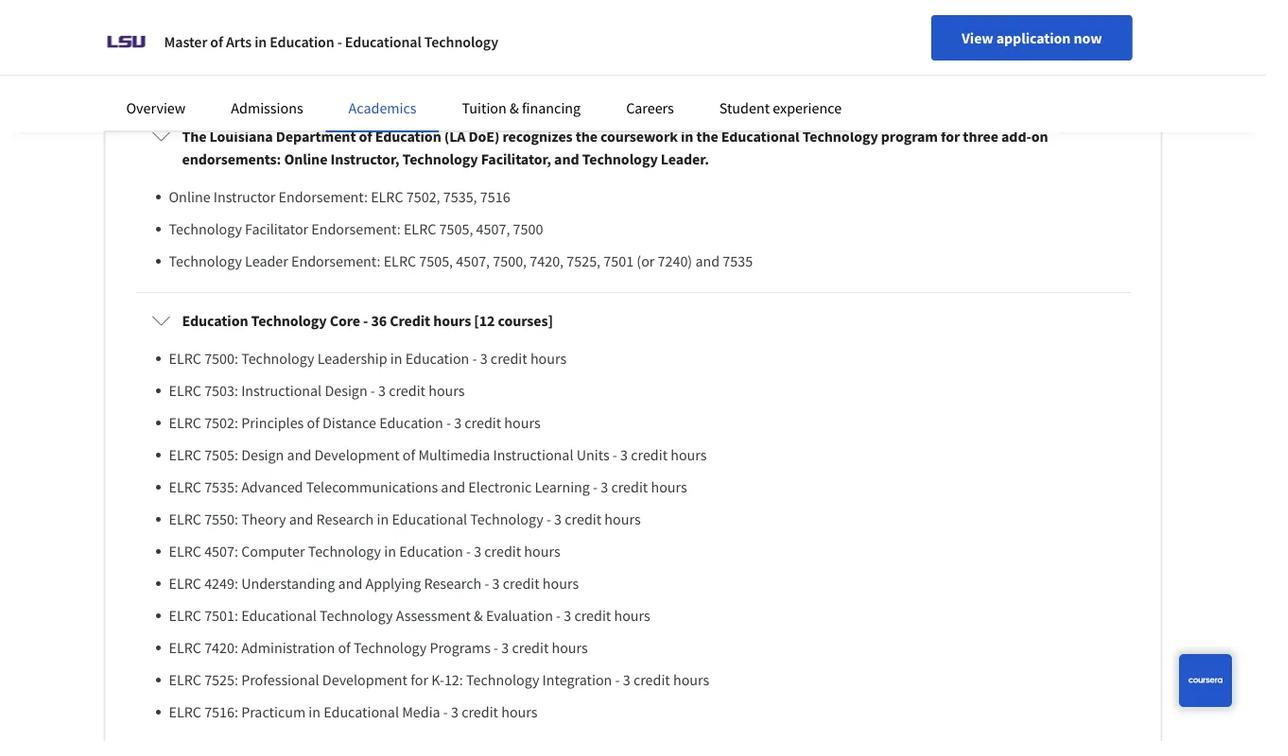 Task type: vqa. For each thing, say whether or not it's contained in the screenshot.
4507,
yes



Task type: describe. For each thing, give the bounding box(es) containing it.
applying
[[366, 574, 421, 593]]

elrc 7501: educational technology assessment & evaluation - 3 credit hours list item
[[169, 605, 1115, 627]]

educational left media at the left bottom
[[324, 703, 399, 722]]

view application now button
[[932, 15, 1133, 61]]

credit down learning
[[565, 510, 602, 529]]

experience
[[773, 98, 842, 117]]

7502:
[[204, 414, 238, 433]]

elrc 4249: understanding and applying research - 3 credit hours
[[169, 574, 579, 593]]

louisiana
[[210, 127, 273, 146]]

hours inside elrc 7501: educational technology assessment & evaluation - 3 credit hours list item
[[614, 607, 651, 626]]

professional
[[241, 671, 319, 690]]

hours inside elrc 7505: design and development of multimedia instructional units - 3 credit hours list item
[[671, 446, 707, 465]]

educational up academics 'link'
[[345, 32, 422, 51]]

now
[[1074, 28, 1103, 47]]

application
[[997, 28, 1071, 47]]

overview link
[[126, 98, 186, 117]]

hours inside elrc 7503: instructional design - 3 credit hours list item
[[429, 381, 465, 400]]

credit down elrc 7500: technology leadership in education - 3 credit hours on the top of page
[[389, 381, 426, 400]]

elrc for computer
[[169, 542, 201, 561]]

elrc 7503: instructional design - 3 credit hours
[[169, 381, 465, 400]]

technology down (la
[[403, 150, 478, 169]]

3 down [12
[[480, 349, 488, 368]]

credit down evaluation
[[512, 639, 549, 658]]

careers
[[626, 98, 674, 117]]

3 down elrc 7500: technology leadership in education - 3 credit hours on the top of page
[[378, 381, 386, 400]]

media
[[402, 703, 441, 722]]

education right arts on the top left of the page
[[270, 32, 335, 51]]

credit up the elrc 7516: practicum in educational media - 3 credit hours list item at bottom
[[634, 671, 670, 690]]

7501
[[604, 252, 634, 271]]

principles
[[241, 414, 304, 433]]

the louisiana department of education (la doe) recognizes the coursework in the educational technology program for three add-on endorsements: online instructor, technology facilitator, and technology leader. button
[[137, 110, 1130, 186]]

elrc for professional
[[169, 671, 201, 690]]

and inside the louisiana department of education (la doe) recognizes the coursework in the educational technology program for three add-on endorsements: online instructor, technology facilitator, and technology leader.
[[554, 150, 579, 169]]

7503:
[[204, 381, 238, 400]]

education down elrc 7550: theory and research in educational technology - 3 credit hours
[[399, 542, 463, 561]]

7535,
[[443, 188, 477, 206]]

educational inside list item
[[241, 607, 317, 626]]

7505, for 7500,
[[419, 252, 453, 271]]

7500
[[513, 220, 543, 239]]

technology down experience
[[803, 127, 879, 146]]

education inside the louisiana department of education (la doe) recognizes the coursework in the educational technology program for three add-on endorsements: online instructor, technology facilitator, and technology leader.
[[375, 127, 442, 146]]

7535:
[[204, 478, 238, 497]]

in down 'credit'
[[391, 349, 403, 368]]

understanding
[[241, 574, 335, 593]]

credit down electronic
[[485, 542, 521, 561]]

elrc for advanced
[[169, 478, 201, 497]]

programs
[[430, 639, 491, 658]]

in inside the louisiana department of education (la doe) recognizes the coursework in the educational technology program for three add-on endorsements: online instructor, technology facilitator, and technology leader.
[[681, 127, 694, 146]]

technology inside technology facilitator endorsement: elrc 7505, 4507, 7500 list item
[[169, 220, 242, 239]]

academics
[[349, 98, 417, 117]]

7500,
[[493, 252, 527, 271]]

7502,
[[407, 188, 440, 206]]

elrc inside 'list item'
[[384, 252, 416, 271]]

technology leader endorsement: elrc 7505, 4507, 7500, 7420, 7525, 7501 (or 7240) and 7535 list item
[[169, 250, 1115, 273]]

technology inside technology leader endorsement: elrc 7505, 4507, 7500, 7420, 7525, 7501 (or 7240) and 7535 'list item'
[[169, 252, 242, 271]]

learning
[[535, 478, 590, 497]]

louisiana state university logo image
[[104, 19, 149, 64]]

elrc 7550: theory and research in educational technology - 3 credit hours list item
[[169, 508, 1115, 531]]

in up applying
[[384, 542, 396, 561]]

4507:
[[204, 542, 238, 561]]

3 down 12:
[[451, 703, 459, 722]]

endorsement: for instructor
[[279, 188, 368, 206]]

elrc 7500: technology leadership in education - 3 credit hours
[[169, 349, 567, 368]]

7516:
[[204, 703, 238, 722]]

technology inside elrc 7525: professional development for k-12: technology integration - 3 credit hours list item
[[466, 671, 540, 690]]

technology up tuition
[[425, 32, 499, 51]]

academics link
[[349, 98, 417, 117]]

online instructor endorsement: elrc 7502, 7535, 7516
[[169, 188, 510, 206]]

of up elrc 7535: advanced telecommunications and electronic learning - 3 credit hours
[[403, 446, 416, 465]]

endorsement: for facilitator
[[312, 220, 401, 239]]

admissions link
[[231, 98, 303, 117]]

elrc 7516: practicum in educational media - 3 credit hours
[[169, 703, 538, 722]]

on
[[1032, 127, 1049, 146]]

leader
[[245, 252, 288, 271]]

instructor,
[[331, 150, 400, 169]]

of left arts on the top left of the page
[[210, 32, 223, 51]]

3 right units
[[621, 446, 628, 465]]

leader.
[[661, 150, 709, 169]]

educational inside the louisiana department of education (la doe) recognizes the coursework in the educational technology program for three add-on endorsements: online instructor, technology facilitator, and technology leader.
[[722, 127, 800, 146]]

add-
[[1002, 127, 1032, 146]]

[12
[[474, 311, 495, 330]]

hours inside the elrc 7516: practicum in educational media - 3 credit hours list item
[[502, 703, 538, 722]]

tuition & financing
[[462, 98, 581, 117]]

master of arts in education - educational technology
[[164, 32, 499, 51]]

4507, for 7500
[[476, 220, 510, 239]]

elrc for principles
[[169, 414, 201, 433]]

7420:
[[204, 639, 238, 658]]

evaluation
[[486, 607, 553, 626]]

education down 'credit'
[[406, 349, 470, 368]]

research inside elrc 7550: theory and research in educational technology - 3 credit hours list item
[[316, 510, 374, 529]]

elrc down "7502,"
[[404, 220, 436, 239]]

7240)
[[658, 252, 693, 271]]

technology inside elrc 7500: technology leadership in education - 3 credit hours list item
[[241, 349, 315, 368]]

endorsement: for leader
[[291, 252, 381, 271]]

list for the
[[159, 186, 1115, 273]]

hours inside elrc 7525: professional development for k-12: technology integration - 3 credit hours list item
[[674, 671, 710, 690]]

elrc 4507: computer technology in education - 3 credit hours
[[169, 542, 561, 561]]

and inside 'list item'
[[696, 252, 720, 271]]

elrc 7516: practicum in educational media - 3 credit hours list item
[[169, 701, 1115, 724]]

credit down 12:
[[462, 703, 499, 722]]

3 down learning
[[554, 510, 562, 529]]

elrc 7500: technology leadership in education - 3 credit hours list item
[[169, 347, 1115, 370]]

technology down coursework
[[582, 150, 658, 169]]

elrc for instructional
[[169, 381, 201, 400]]

hours inside 'elrc 4507: computer technology in education - 3 credit hours' list item
[[524, 542, 561, 561]]

student
[[720, 98, 770, 117]]

4249:
[[204, 574, 238, 593]]

7516
[[480, 188, 510, 206]]

- inside dropdown button
[[363, 311, 368, 330]]

elrc 7501: educational technology assessment & evaluation - 3 credit hours
[[169, 607, 651, 626]]

education up 7500:
[[182, 311, 248, 330]]

telecommunications
[[306, 478, 438, 497]]

in right practicum
[[309, 703, 321, 722]]

instructor
[[214, 188, 276, 206]]

(or
[[637, 252, 655, 271]]

elrc 7420: administration of technology programs - 3 credit hours list item
[[169, 637, 1115, 660]]

units
[[577, 446, 610, 465]]

1 horizontal spatial instructional
[[493, 446, 574, 465]]

elrc 7420: administration of technology programs - 3 credit hours
[[169, 639, 588, 658]]

technology leader endorsement: elrc 7505, 4507, 7500, 7420, 7525, 7501 (or 7240) and 7535
[[169, 252, 753, 271]]

elrc 7503: instructional design - 3 credit hours list item
[[169, 380, 1115, 402]]

endorsements:
[[182, 150, 281, 169]]

in down telecommunications
[[377, 510, 389, 529]]



Task type: locate. For each thing, give the bounding box(es) containing it.
for left three
[[941, 127, 960, 146]]

0 vertical spatial &
[[510, 98, 519, 117]]

hours inside elrc 7500: technology leadership in education - 3 credit hours list item
[[531, 349, 567, 368]]

7505, up 'credit'
[[419, 252, 453, 271]]

hours up electronic
[[505, 414, 541, 433]]

integration
[[543, 671, 612, 690]]

0 vertical spatial development
[[315, 446, 400, 465]]

7525,
[[567, 252, 601, 271]]

elrc 7550: theory and research in educational technology - 3 credit hours
[[169, 510, 641, 529]]

technology facilitator endorsement: elrc 7505, 4507, 7500 list item
[[169, 218, 1115, 241]]

doe)
[[469, 127, 500, 146]]

7420,
[[530, 252, 564, 271]]

elrc 4507: computer technology in education - 3 credit hours list item
[[169, 540, 1115, 563]]

elrc 7525: professional development for k-12: technology integration - 3 credit hours
[[169, 671, 710, 690]]

credit
[[491, 349, 528, 368], [389, 381, 426, 400], [465, 414, 502, 433], [631, 446, 668, 465], [612, 478, 648, 497], [565, 510, 602, 529], [485, 542, 521, 561], [503, 574, 540, 593], [575, 607, 611, 626], [512, 639, 549, 658], [634, 671, 670, 690], [462, 703, 499, 722]]

recognizes
[[503, 127, 573, 146]]

technology down instructor in the top of the page
[[169, 220, 242, 239]]

4507, left 7500,
[[456, 252, 490, 271]]

financing
[[522, 98, 581, 117]]

education  technology core - 36 credit hours [12 courses] button
[[137, 294, 1130, 347]]

for inside the louisiana department of education (la doe) recognizes the coursework in the educational technology program for three add-on endorsements: online instructor, technology facilitator, and technology leader.
[[941, 127, 960, 146]]

hours inside education  technology core - 36 credit hours [12 courses] dropdown button
[[433, 311, 471, 330]]

7525:
[[204, 671, 238, 690]]

overview
[[126, 98, 186, 117]]

2 the from the left
[[697, 127, 719, 146]]

elrc left 4507:
[[169, 542, 201, 561]]

development up the elrc 7516: practicum in educational media - 3 credit hours
[[322, 671, 408, 690]]

elrc left 7420:
[[169, 639, 201, 658]]

research up assessment at the left
[[424, 574, 482, 593]]

& up programs
[[474, 607, 483, 626]]

technology down elrc 4249: understanding and applying research - 3 credit hours
[[320, 607, 393, 626]]

multimedia
[[419, 446, 490, 465]]

1 vertical spatial design
[[241, 446, 284, 465]]

instructional
[[241, 381, 322, 400], [493, 446, 574, 465]]

1 horizontal spatial for
[[941, 127, 960, 146]]

elrc 7502: principles of distance education - 3 credit hours list item
[[169, 412, 1115, 434]]

7505:
[[204, 446, 238, 465]]

of up instructor, on the top of page
[[359, 127, 372, 146]]

technology inside elrc 7550: theory and research in educational technology - 3 credit hours list item
[[470, 510, 544, 529]]

0 vertical spatial 7505,
[[440, 220, 473, 239]]

elrc left 7505:
[[169, 446, 201, 465]]

0 vertical spatial for
[[941, 127, 960, 146]]

elrc 7535: advanced telecommunications and electronic learning - 3 credit hours list item
[[169, 476, 1115, 499]]

technology down the elrc 7501: educational technology assessment & evaluation - 3 credit hours
[[354, 639, 427, 658]]

hours inside elrc 7535: advanced telecommunications and electronic learning - 3 credit hours list item
[[651, 478, 688, 497]]

endorsement: down technology facilitator endorsement: elrc 7505, 4507, 7500
[[291, 252, 381, 271]]

student experience link
[[720, 98, 842, 117]]

0 horizontal spatial instructional
[[241, 381, 322, 400]]

3 down electronic
[[474, 542, 482, 561]]

1 vertical spatial online
[[169, 188, 211, 206]]

the
[[182, 127, 207, 146]]

technology up elrc 7503: instructional design - 3 credit hours
[[241, 349, 315, 368]]

of for principles
[[307, 414, 320, 433]]

credit down the courses]
[[491, 349, 528, 368]]

elrc left 7501:
[[169, 607, 201, 626]]

online inside the louisiana department of education (la doe) recognizes the coursework in the educational technology program for three add-on endorsements: online instructor, technology facilitator, and technology leader.
[[284, 150, 328, 169]]

view application now
[[962, 28, 1103, 47]]

3 up evaluation
[[493, 574, 500, 593]]

hours down the courses]
[[531, 349, 567, 368]]

0 horizontal spatial online
[[169, 188, 211, 206]]

elrc left 7500:
[[169, 349, 201, 368]]

coursework
[[601, 127, 678, 146]]

hours up integration
[[552, 639, 588, 658]]

educational
[[345, 32, 422, 51], [722, 127, 800, 146], [392, 510, 467, 529], [241, 607, 317, 626], [324, 703, 399, 722]]

2 vertical spatial endorsement:
[[291, 252, 381, 271]]

development down elrc 7502: principles of distance education - 3 credit hours
[[315, 446, 400, 465]]

hours left [12
[[433, 311, 471, 330]]

credit up evaluation
[[503, 574, 540, 593]]

educational up 'administration'
[[241, 607, 317, 626]]

12:
[[445, 671, 463, 690]]

hours down elrc 7535: advanced telecommunications and electronic learning - 3 credit hours list item
[[605, 510, 641, 529]]

development inside elrc 7525: professional development for k-12: technology integration - 3 credit hours list item
[[322, 671, 408, 690]]

development
[[315, 446, 400, 465], [322, 671, 408, 690]]

elrc left 4249: on the left of page
[[169, 574, 201, 593]]

instructional up learning
[[493, 446, 574, 465]]

2 list from the top
[[159, 347, 1115, 724]]

1 horizontal spatial the
[[697, 127, 719, 146]]

0 vertical spatial 4507,
[[476, 220, 510, 239]]

education  technology core - 36 credit hours [12 courses]
[[182, 311, 553, 330]]

0 horizontal spatial design
[[241, 446, 284, 465]]

careers link
[[626, 98, 674, 117]]

0 horizontal spatial research
[[316, 510, 374, 529]]

distance
[[323, 414, 376, 433]]

design up distance
[[325, 381, 368, 400]]

7505, inside list item
[[440, 220, 473, 239]]

k-
[[432, 671, 445, 690]]

the louisiana department of education (la doe) recognizes the coursework in the educational technology program for three add-on endorsements: online instructor, technology facilitator, and technology leader.
[[182, 127, 1049, 169]]

0 vertical spatial list
[[159, 186, 1115, 273]]

7505, inside 'list item'
[[419, 252, 453, 271]]

endorsement: inside 'list item'
[[291, 252, 381, 271]]

hours up multimedia
[[429, 381, 465, 400]]

elrc 7525: professional development for k-12: technology integration - 3 credit hours list item
[[169, 669, 1115, 692]]

technology
[[425, 32, 499, 51], [803, 127, 879, 146], [403, 150, 478, 169], [582, 150, 658, 169], [169, 220, 242, 239], [169, 252, 242, 271], [251, 311, 327, 330], [241, 349, 315, 368], [470, 510, 544, 529], [308, 542, 381, 561], [320, 607, 393, 626], [354, 639, 427, 658], [466, 671, 540, 690]]

7505,
[[440, 220, 473, 239], [419, 252, 453, 271]]

research up elrc 4507: computer technology in education - 3 credit hours
[[316, 510, 374, 529]]

hours inside elrc 7550: theory and research in educational technology - 3 credit hours list item
[[605, 510, 641, 529]]

0 horizontal spatial for
[[411, 671, 429, 690]]

assessment
[[396, 607, 471, 626]]

research
[[316, 510, 374, 529], [424, 574, 482, 593]]

of down elrc 7503: instructional design - 3 credit hours
[[307, 414, 320, 433]]

online instructor endorsement: elrc 7502, 7535, 7516 list item
[[169, 186, 1115, 208]]

and inside list item
[[289, 510, 313, 529]]

tuition & financing link
[[462, 98, 581, 117]]

courses]
[[498, 311, 553, 330]]

technology left leader
[[169, 252, 242, 271]]

hours up evaluation
[[543, 574, 579, 593]]

student experience
[[720, 98, 842, 117]]

education down academics
[[375, 127, 442, 146]]

the down the financing
[[576, 127, 598, 146]]

1 vertical spatial &
[[474, 607, 483, 626]]

1 vertical spatial 7505,
[[419, 252, 453, 271]]

list for courses]
[[159, 347, 1115, 724]]

7505, for 7500
[[440, 220, 473, 239]]

elrc for understanding
[[169, 574, 201, 593]]

list
[[159, 186, 1115, 273], [159, 347, 1115, 724]]

hours down elrc 7525: professional development for k-12: technology integration - 3 credit hours
[[502, 703, 538, 722]]

elrc for practicum
[[169, 703, 201, 722]]

4507, down 7516
[[476, 220, 510, 239]]

hours down learning
[[524, 542, 561, 561]]

technology inside 'elrc 4507: computer technology in education - 3 credit hours' list item
[[308, 542, 381, 561]]

3 right evaluation
[[564, 607, 572, 626]]

4507, inside list item
[[476, 220, 510, 239]]

hours down elrc 4249: understanding and applying research - 3 credit hours list item
[[614, 607, 651, 626]]

and down multimedia
[[441, 478, 465, 497]]

technology inside elrc 7501: educational technology assessment & evaluation - 3 credit hours list item
[[320, 607, 393, 626]]

leadership
[[318, 349, 388, 368]]

3 down units
[[601, 478, 609, 497]]

online inside list item
[[169, 188, 211, 206]]

1 horizontal spatial online
[[284, 150, 328, 169]]

the up leader.
[[697, 127, 719, 146]]

three
[[963, 127, 999, 146]]

technology up elrc 4249: understanding and applying research - 3 credit hours
[[308, 542, 381, 561]]

elrc 7535: advanced telecommunications and electronic learning - 3 credit hours
[[169, 478, 688, 497]]

education
[[270, 32, 335, 51], [375, 127, 442, 146], [182, 311, 248, 330], [406, 349, 470, 368], [379, 414, 443, 433], [399, 542, 463, 561]]

1 horizontal spatial research
[[424, 574, 482, 593]]

credit up multimedia
[[465, 414, 502, 433]]

technology down electronic
[[470, 510, 544, 529]]

1 list from the top
[[159, 186, 1115, 273]]

& right tuition
[[510, 98, 519, 117]]

technology inside education  technology core - 36 credit hours [12 courses] dropdown button
[[251, 311, 327, 330]]

research inside elrc 4249: understanding and applying research - 3 credit hours list item
[[424, 574, 482, 593]]

core
[[330, 311, 360, 330]]

program
[[881, 127, 938, 146]]

technology facilitator endorsement: elrc 7505, 4507, 7500
[[169, 220, 543, 239]]

hours inside elrc 4249: understanding and applying research - 3 credit hours list item
[[543, 574, 579, 593]]

theory
[[241, 510, 286, 529]]

4507, inside 'list item'
[[456, 252, 490, 271]]

1 vertical spatial instructional
[[493, 446, 574, 465]]

3 up multimedia
[[454, 414, 462, 433]]

list containing online instructor endorsement: elrc 7502, 7535, 7516
[[159, 186, 1115, 273]]

design
[[325, 381, 368, 400], [241, 446, 284, 465]]

computer
[[241, 542, 305, 561]]

credit up elrc 7420: administration of technology programs - 3 credit hours list item
[[575, 607, 611, 626]]

0 vertical spatial design
[[325, 381, 368, 400]]

hours
[[433, 311, 471, 330], [531, 349, 567, 368], [429, 381, 465, 400], [505, 414, 541, 433], [671, 446, 707, 465], [651, 478, 688, 497], [605, 510, 641, 529], [524, 542, 561, 561], [543, 574, 579, 593], [614, 607, 651, 626], [552, 639, 588, 658], [674, 671, 710, 690], [502, 703, 538, 722]]

and
[[554, 150, 579, 169], [696, 252, 720, 271], [287, 446, 312, 465], [441, 478, 465, 497], [289, 510, 313, 529], [338, 574, 363, 593]]

online left instructor in the top of the page
[[169, 188, 211, 206]]

1 vertical spatial for
[[411, 671, 429, 690]]

view
[[962, 28, 994, 47]]

0 vertical spatial endorsement:
[[279, 188, 368, 206]]

elrc 7502: principles of distance education - 3 credit hours
[[169, 414, 541, 433]]

technology inside elrc 7420: administration of technology programs - 3 credit hours list item
[[354, 639, 427, 658]]

and right theory
[[289, 510, 313, 529]]

endorsement:
[[279, 188, 368, 206], [312, 220, 401, 239], [291, 252, 381, 271]]

educational down student
[[722, 127, 800, 146]]

1 vertical spatial 4507,
[[456, 252, 490, 271]]

of inside the louisiana department of education (la doe) recognizes the coursework in the educational technology program for three add-on endorsements: online instructor, technology facilitator, and technology leader.
[[359, 127, 372, 146]]

0 horizontal spatial &
[[474, 607, 483, 626]]

admissions
[[231, 98, 303, 117]]

instructional up principles
[[241, 381, 322, 400]]

4507, for 7500,
[[456, 252, 490, 271]]

in up leader.
[[681, 127, 694, 146]]

education up elrc 7505: design and development of multimedia instructional units - 3 credit hours
[[379, 414, 443, 433]]

1 vertical spatial list
[[159, 347, 1115, 724]]

for left k-
[[411, 671, 429, 690]]

7501:
[[204, 607, 238, 626]]

of for department
[[359, 127, 372, 146]]

elrc left 7525:
[[169, 671, 201, 690]]

0 vertical spatial instructional
[[241, 381, 322, 400]]

and down principles
[[287, 446, 312, 465]]

development inside elrc 7505: design and development of multimedia instructional units - 3 credit hours list item
[[315, 446, 400, 465]]

for
[[941, 127, 960, 146], [411, 671, 429, 690]]

elrc 7505: design and development of multimedia instructional units - 3 credit hours list item
[[169, 444, 1115, 467]]

educational down elrc 7535: advanced telecommunications and electronic learning - 3 credit hours
[[392, 510, 467, 529]]

elrc left 7503:
[[169, 381, 201, 400]]

1 horizontal spatial &
[[510, 98, 519, 117]]

technology left 'core'
[[251, 311, 327, 330]]

credit down elrc 7502: principles of distance education - 3 credit hours list item
[[631, 446, 668, 465]]

elrc for technology
[[169, 349, 201, 368]]

administration
[[241, 639, 335, 658]]

7500:
[[204, 349, 238, 368]]

0 vertical spatial research
[[316, 510, 374, 529]]

design inside elrc 7505: design and development of multimedia instructional units - 3 credit hours list item
[[241, 446, 284, 465]]

hours inside elrc 7420: administration of technology programs - 3 credit hours list item
[[552, 639, 588, 658]]

elrc 7505: design and development of multimedia instructional units - 3 credit hours
[[169, 446, 707, 465]]

36
[[371, 311, 387, 330]]

0 vertical spatial online
[[284, 150, 328, 169]]

online
[[284, 150, 328, 169], [169, 188, 211, 206]]

tuition
[[462, 98, 507, 117]]

hours up the elrc 7516: practicum in educational media - 3 credit hours list item at bottom
[[674, 671, 710, 690]]

(la
[[444, 127, 466, 146]]

1 horizontal spatial design
[[325, 381, 368, 400]]

master
[[164, 32, 207, 51]]

elrc left the 7550:
[[169, 510, 201, 529]]

credit up elrc 7550: theory and research in educational technology - 3 credit hours list item
[[612, 478, 648, 497]]

online down department
[[284, 150, 328, 169]]

-
[[337, 32, 342, 51], [363, 311, 368, 330], [473, 349, 477, 368], [371, 381, 375, 400], [446, 414, 451, 433], [613, 446, 618, 465], [593, 478, 598, 497], [547, 510, 551, 529], [466, 542, 471, 561], [485, 574, 489, 593], [556, 607, 561, 626], [494, 639, 499, 658], [615, 671, 620, 690], [444, 703, 448, 722]]

design inside elrc 7503: instructional design - 3 credit hours list item
[[325, 381, 368, 400]]

3 up the elrc 7516: practicum in educational media - 3 credit hours list item at bottom
[[623, 671, 631, 690]]

1 the from the left
[[576, 127, 598, 146]]

elrc down technology facilitator endorsement: elrc 7505, 4507, 7500
[[384, 252, 416, 271]]

1 vertical spatial research
[[424, 574, 482, 593]]

& inside list item
[[474, 607, 483, 626]]

endorsement: down the online instructor endorsement: elrc 7502, 7535, 7516
[[312, 220, 401, 239]]

hours down elrc 7502: principles of distance education - 3 credit hours list item
[[671, 446, 707, 465]]

for inside list item
[[411, 671, 429, 690]]

and down elrc 4507: computer technology in education - 3 credit hours
[[338, 574, 363, 593]]

elrc left "7502,"
[[371, 188, 404, 206]]

in right arts on the top left of the page
[[255, 32, 267, 51]]

of for administration
[[338, 639, 351, 658]]

list containing elrc 7500: technology leadership in education - 3 credit hours
[[159, 347, 1115, 724]]

3 down evaluation
[[502, 639, 509, 658]]

elrc for administration
[[169, 639, 201, 658]]

elrc 4249: understanding and applying research - 3 credit hours list item
[[169, 573, 1115, 595]]

department
[[276, 127, 356, 146]]

hours up elrc 7550: theory and research in educational technology - 3 credit hours list item
[[651, 478, 688, 497]]

7550:
[[204, 510, 238, 529]]

the
[[576, 127, 598, 146], [697, 127, 719, 146]]

curriculum
[[104, 21, 230, 54]]

1 vertical spatial endorsement:
[[312, 220, 401, 239]]

elrc for theory
[[169, 510, 201, 529]]

0 horizontal spatial the
[[576, 127, 598, 146]]

advanced
[[241, 478, 303, 497]]

practicum
[[241, 703, 306, 722]]

facilitator
[[245, 220, 309, 239]]

electronic
[[469, 478, 532, 497]]

1 vertical spatial development
[[322, 671, 408, 690]]

in
[[255, 32, 267, 51], [681, 127, 694, 146], [391, 349, 403, 368], [377, 510, 389, 529], [384, 542, 396, 561], [309, 703, 321, 722]]

elrc for educational
[[169, 607, 201, 626]]

and left 7535
[[696, 252, 720, 271]]

arts
[[226, 32, 252, 51]]

hours inside elrc 7502: principles of distance education - 3 credit hours list item
[[505, 414, 541, 433]]

elrc left 7516:
[[169, 703, 201, 722]]

elrc for design
[[169, 446, 201, 465]]

elrc left 7535: on the bottom of page
[[169, 478, 201, 497]]



